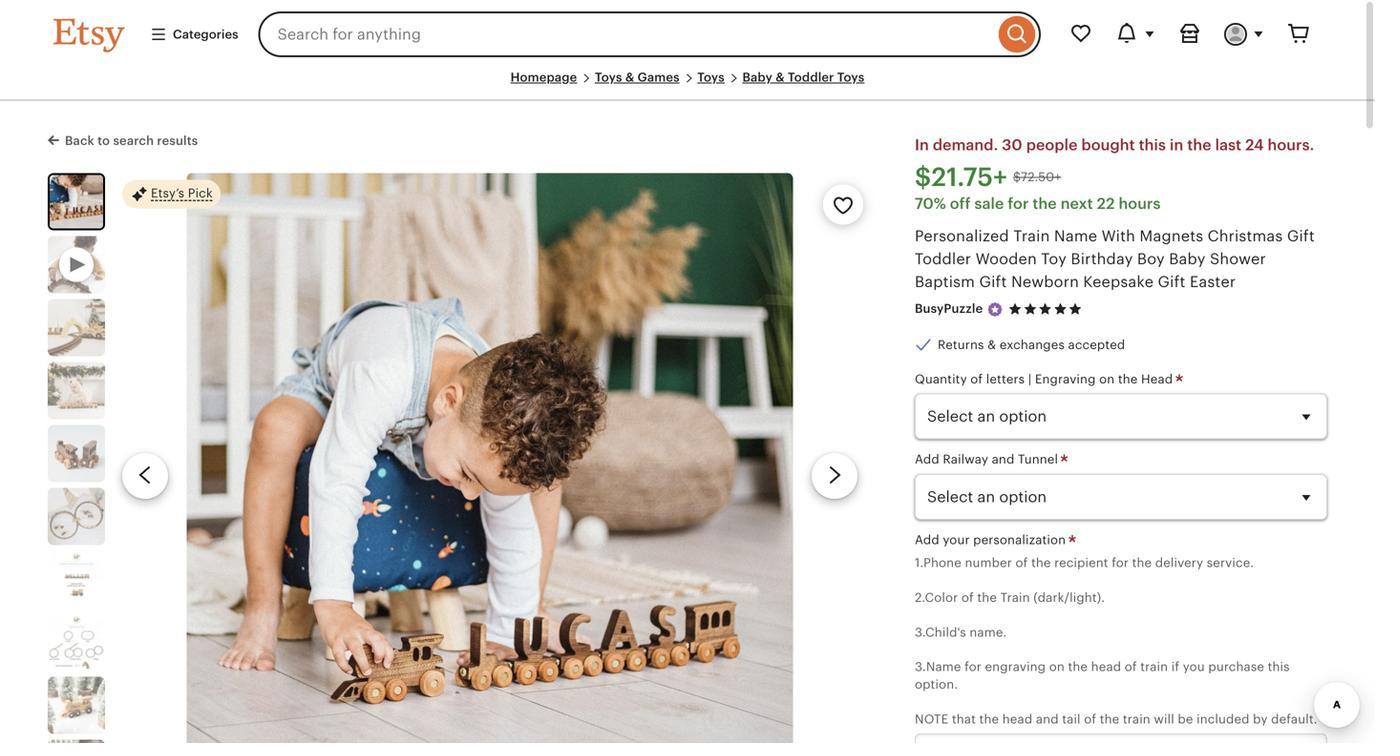 Task type: locate. For each thing, give the bounding box(es) containing it.
1 horizontal spatial on
[[1099, 372, 1115, 387]]

for inside 3.name for engraving on the head of train if you purchase this option.
[[965, 661, 982, 675]]

the right tail at bottom right
[[1100, 713, 1120, 727]]

$72.50+
[[1013, 170, 1061, 184]]

this right purchase
[[1268, 661, 1290, 675]]

toys & games link
[[595, 70, 680, 85]]

delivery
[[1155, 556, 1203, 571]]

back to search results link
[[48, 130, 198, 150]]

in demand. 30 people bought this in the last 24 hours.
[[915, 137, 1314, 154]]

3 toys from the left
[[837, 70, 865, 85]]

2 horizontal spatial toys
[[837, 70, 865, 85]]

0 vertical spatial and
[[992, 453, 1015, 467]]

the up tail at bottom right
[[1068, 661, 1088, 675]]

name
[[1054, 228, 1097, 245]]

for
[[1008, 195, 1029, 212], [1112, 556, 1129, 571], [965, 661, 982, 675]]

toy
[[1041, 250, 1067, 268]]

1 add from the top
[[915, 453, 939, 467]]

will
[[1154, 713, 1174, 727]]

train down number
[[1000, 591, 1030, 605]]

tail
[[1062, 713, 1081, 727]]

0 vertical spatial toddler
[[788, 70, 834, 85]]

3.name
[[915, 661, 961, 675]]

magnets
[[1140, 228, 1204, 245]]

baby & toddler toys link
[[742, 70, 865, 85]]

head
[[1141, 372, 1173, 387]]

0 horizontal spatial for
[[965, 661, 982, 675]]

& right returns
[[988, 338, 996, 352]]

gift
[[1287, 228, 1315, 245], [979, 273, 1007, 291], [1158, 273, 1186, 291]]

1 horizontal spatial and
[[1036, 713, 1059, 727]]

train up toy
[[1013, 228, 1050, 245]]

the
[[1187, 137, 1212, 154], [1033, 195, 1057, 212], [1118, 372, 1138, 387], [1031, 556, 1051, 571], [1132, 556, 1152, 571], [977, 591, 997, 605], [1068, 661, 1088, 675], [979, 713, 999, 727], [1100, 713, 1120, 727]]

on
[[1099, 372, 1115, 387], [1049, 661, 1065, 675]]

2 vertical spatial for
[[965, 661, 982, 675]]

hours
[[1119, 195, 1161, 212]]

newborn
[[1011, 273, 1079, 291]]

categories button
[[136, 17, 253, 52]]

for right sale
[[1008, 195, 1029, 212]]

for right 3.name
[[965, 661, 982, 675]]

categories
[[173, 27, 238, 41]]

1 horizontal spatial personalized train name with magnets christmas gift toddler image 1 image
[[187, 173, 793, 744]]

last
[[1215, 137, 1242, 154]]

baby right toys link
[[742, 70, 773, 85]]

train inside personalized train name with magnets christmas gift toddler wooden toy birthday boy baby shower baptism gift newborn keepsake gift easter
[[1013, 228, 1050, 245]]

this
[[1139, 137, 1166, 154], [1268, 661, 1290, 675]]

& right toys link
[[776, 70, 785, 85]]

1 horizontal spatial this
[[1268, 661, 1290, 675]]

gift right christmas
[[1287, 228, 1315, 245]]

0 horizontal spatial toys
[[595, 70, 622, 85]]

baby down magnets
[[1169, 250, 1206, 268]]

the up the name.
[[977, 591, 997, 605]]

0 vertical spatial head
[[1091, 661, 1121, 675]]

0 horizontal spatial gift
[[979, 273, 1007, 291]]

personalized train name with magnets christmas gift toddler image 1 image
[[187, 173, 793, 744], [50, 175, 103, 229]]

0 vertical spatial this
[[1139, 137, 1166, 154]]

3.name for engraving on the head of train if you purchase this option.
[[915, 661, 1290, 692]]

2.color of the train (dark/light).
[[915, 591, 1105, 605]]

0 vertical spatial train
[[1140, 661, 1168, 675]]

on inside 3.name for engraving on the head of train if you purchase this option.
[[1049, 661, 1065, 675]]

of down 'personalization'
[[1016, 556, 1028, 571]]

on down "accepted"
[[1099, 372, 1115, 387]]

and left tail at bottom right
[[1036, 713, 1059, 727]]

add railway and tunnel
[[915, 453, 1062, 467]]

head down engraving
[[1002, 713, 1033, 727]]

1 horizontal spatial toys
[[697, 70, 725, 85]]

add up 1.phone
[[915, 533, 939, 548]]

0 horizontal spatial personalized train name with magnets christmas gift toddler image 1 image
[[50, 175, 103, 229]]

& for toys
[[625, 70, 634, 85]]

the left head
[[1118, 372, 1138, 387]]

1 vertical spatial and
[[1036, 713, 1059, 727]]

1 horizontal spatial &
[[776, 70, 785, 85]]

your
[[943, 533, 970, 548]]

of left if
[[1125, 661, 1137, 675]]

1 horizontal spatial head
[[1091, 661, 1121, 675]]

1 vertical spatial add
[[915, 533, 939, 548]]

personalized train name with magnets christmas gift toddler image 7 image
[[48, 614, 105, 672]]

0 horizontal spatial this
[[1139, 137, 1166, 154]]

1 horizontal spatial toddler
[[915, 250, 971, 268]]

exchanges
[[1000, 338, 1065, 352]]

by
[[1253, 713, 1268, 727]]

baby
[[742, 70, 773, 85], [1169, 250, 1206, 268]]

menu bar
[[53, 69, 1322, 101]]

1 vertical spatial toddler
[[915, 250, 971, 268]]

railway
[[943, 453, 988, 467]]

boy
[[1137, 250, 1165, 268]]

and
[[992, 453, 1015, 467], [1036, 713, 1059, 727]]

22
[[1097, 195, 1115, 212]]

head up the note that the head and tail of the train will be included by default.
[[1091, 661, 1121, 675]]

toddler
[[788, 70, 834, 85], [915, 250, 971, 268]]

0 vertical spatial add
[[915, 453, 939, 467]]

this left in
[[1139, 137, 1166, 154]]

personalization
[[973, 533, 1066, 548]]

sale
[[975, 195, 1004, 212]]

add your personalization
[[915, 533, 1069, 548]]

etsy's pick
[[151, 186, 213, 200]]

2 toys from the left
[[697, 70, 725, 85]]

0 horizontal spatial &
[[625, 70, 634, 85]]

service.
[[1207, 556, 1254, 571]]

add left railway
[[915, 453, 939, 467]]

& left games
[[625, 70, 634, 85]]

2.color
[[915, 591, 958, 605]]

gift down boy
[[1158, 273, 1186, 291]]

gift down 'wooden'
[[979, 273, 1007, 291]]

back
[[65, 134, 94, 148]]

personalized train name with magnets christmas gift toddler image 4 image
[[48, 425, 105, 483]]

1 vertical spatial for
[[1112, 556, 1129, 571]]

train left if
[[1140, 661, 1168, 675]]

on right engraving
[[1049, 661, 1065, 675]]

the down $72.50+
[[1033, 195, 1057, 212]]

toys link
[[697, 70, 725, 85]]

0 vertical spatial for
[[1008, 195, 1029, 212]]

toys for toys link
[[697, 70, 725, 85]]

of left letters
[[971, 372, 983, 387]]

1 horizontal spatial baby
[[1169, 250, 1206, 268]]

None search field
[[258, 11, 1041, 57]]

toys
[[595, 70, 622, 85], [697, 70, 725, 85], [837, 70, 865, 85]]

1 horizontal spatial for
[[1008, 195, 1029, 212]]

0 horizontal spatial head
[[1002, 713, 1033, 727]]

0 horizontal spatial on
[[1049, 661, 1065, 675]]

search
[[113, 134, 154, 148]]

$21.75+
[[915, 163, 1007, 192]]

in
[[915, 137, 929, 154]]

1 toys from the left
[[595, 70, 622, 85]]

etsy's
[[151, 186, 184, 200]]

2 horizontal spatial &
[[988, 338, 996, 352]]

0 horizontal spatial and
[[992, 453, 1015, 467]]

0 vertical spatial train
[[1013, 228, 1050, 245]]

2 add from the top
[[915, 533, 939, 548]]

1 horizontal spatial gift
[[1158, 273, 1186, 291]]

included
[[1197, 713, 1250, 727]]

next
[[1061, 195, 1093, 212]]

70% off sale for the next 22 hours
[[915, 195, 1161, 212]]

toys for toys & games
[[595, 70, 622, 85]]

1.phone number of the recipient for the delivery service.
[[915, 556, 1254, 571]]

0 horizontal spatial toddler
[[788, 70, 834, 85]]

0 horizontal spatial baby
[[742, 70, 773, 85]]

1 vertical spatial baby
[[1169, 250, 1206, 268]]

3.child's name.
[[915, 626, 1007, 640]]

note
[[915, 713, 949, 727]]

train left will
[[1123, 713, 1151, 727]]

1 vertical spatial on
[[1049, 661, 1065, 675]]

1 vertical spatial this
[[1268, 661, 1290, 675]]

train inside 3.name for engraving on the head of train if you purchase this option.
[[1140, 661, 1168, 675]]

accepted
[[1068, 338, 1125, 352]]

and left tunnel
[[992, 453, 1015, 467]]

baby & toddler toys
[[742, 70, 865, 85]]

personalized train name with magnets christmas gift toddler image 3 image
[[48, 362, 105, 419]]

for right recipient
[[1112, 556, 1129, 571]]

letters
[[986, 372, 1025, 387]]

1 vertical spatial train
[[1000, 591, 1030, 605]]



Task type: describe. For each thing, give the bounding box(es) containing it.
0 vertical spatial on
[[1099, 372, 1115, 387]]

Search for anything text field
[[258, 11, 994, 57]]

engraving
[[985, 661, 1046, 675]]

birthday
[[1071, 250, 1133, 268]]

people
[[1026, 137, 1078, 154]]

number
[[965, 556, 1012, 571]]

in
[[1170, 137, 1184, 154]]

recipient
[[1054, 556, 1108, 571]]

add for add railway and tunnel
[[915, 453, 939, 467]]

2 horizontal spatial for
[[1112, 556, 1129, 571]]

70%
[[915, 195, 946, 212]]

personalized
[[915, 228, 1009, 245]]

the right 'that'
[[979, 713, 999, 727]]

purchase
[[1208, 661, 1264, 675]]

30
[[1002, 137, 1023, 154]]

wooden
[[976, 250, 1037, 268]]

keepsake
[[1083, 273, 1154, 291]]

none search field inside categories banner
[[258, 11, 1041, 57]]

personalized train name with magnets christmas gift toddler image 6 image
[[48, 551, 105, 609]]

returns
[[938, 338, 984, 352]]

personalized train name with magnets christmas gift toddler wooden toy birthday boy baby shower baptism gift newborn keepsake gift easter
[[915, 228, 1315, 291]]

of right tail at bottom right
[[1084, 713, 1096, 727]]

busypuzzle
[[915, 302, 983, 316]]

that
[[952, 713, 976, 727]]

off
[[950, 195, 971, 212]]

1.phone
[[915, 556, 962, 571]]

head inside 3.name for engraving on the head of train if you purchase this option.
[[1091, 661, 1121, 675]]

$21.75+ $72.50+
[[915, 163, 1061, 192]]

baptism
[[915, 273, 975, 291]]

toddler inside personalized train name with magnets christmas gift toddler wooden toy birthday boy baby shower baptism gift newborn keepsake gift easter
[[915, 250, 971, 268]]

with
[[1102, 228, 1135, 245]]

be
[[1178, 713, 1193, 727]]

back to search results
[[65, 134, 198, 148]]

pick
[[188, 186, 213, 200]]

etsy's pick button
[[122, 179, 220, 209]]

2 horizontal spatial gift
[[1287, 228, 1315, 245]]

of inside 3.name for engraving on the head of train if you purchase this option.
[[1125, 661, 1137, 675]]

the down 'personalization'
[[1031, 556, 1051, 571]]

default.
[[1271, 713, 1318, 727]]

of right '2.color'
[[962, 591, 974, 605]]

if
[[1172, 661, 1180, 675]]

star_seller image
[[987, 301, 1004, 318]]

christmas
[[1208, 228, 1283, 245]]

categories banner
[[19, 0, 1356, 69]]

1 vertical spatial train
[[1123, 713, 1151, 727]]

hours.
[[1268, 137, 1314, 154]]

|
[[1028, 372, 1032, 387]]

to
[[97, 134, 110, 148]]

& for returns
[[988, 338, 996, 352]]

3.child's
[[915, 626, 966, 640]]

engraving
[[1035, 372, 1096, 387]]

the inside 3.name for engraving on the head of train if you purchase this option.
[[1068, 661, 1088, 675]]

0 vertical spatial baby
[[742, 70, 773, 85]]

demand.
[[933, 137, 998, 154]]

note that the head and tail of the train will be included by default.
[[915, 713, 1318, 727]]

you
[[1183, 661, 1205, 675]]

personalized train name with magnets christmas gift toddler image 8 image
[[48, 677, 105, 735]]

the left delivery in the right bottom of the page
[[1132, 556, 1152, 571]]

personalized train name with magnets christmas gift toddler image 5 image
[[48, 488, 105, 546]]

busypuzzle link
[[915, 302, 983, 316]]

this inside 3.name for engraving on the head of train if you purchase this option.
[[1268, 661, 1290, 675]]

toys & games
[[595, 70, 680, 85]]

games
[[638, 70, 680, 85]]

1 vertical spatial head
[[1002, 713, 1033, 727]]

option.
[[915, 678, 958, 692]]

quantity of letters | engraving on the head
[[915, 372, 1176, 387]]

easter
[[1190, 273, 1236, 291]]

bought
[[1081, 137, 1135, 154]]

the right in
[[1187, 137, 1212, 154]]

homepage link
[[511, 70, 577, 85]]

returns & exchanges accepted
[[938, 338, 1125, 352]]

baby inside personalized train name with magnets christmas gift toddler wooden toy birthday boy baby shower baptism gift newborn keepsake gift easter
[[1169, 250, 1206, 268]]

homepage
[[511, 70, 577, 85]]

quantity
[[915, 372, 967, 387]]

tunnel
[[1018, 453, 1058, 467]]

& for baby
[[776, 70, 785, 85]]

(dark/light).
[[1034, 591, 1105, 605]]

results
[[157, 134, 198, 148]]

menu bar containing homepage
[[53, 69, 1322, 101]]

shower
[[1210, 250, 1266, 268]]

add for add your personalization
[[915, 533, 939, 548]]

name.
[[970, 626, 1007, 640]]

personalized train name with magnets christmas gift toddler image 2 image
[[48, 299, 105, 356]]

24
[[1245, 137, 1264, 154]]



Task type: vqa. For each thing, say whether or not it's contained in the screenshot.
603 related to 603
no



